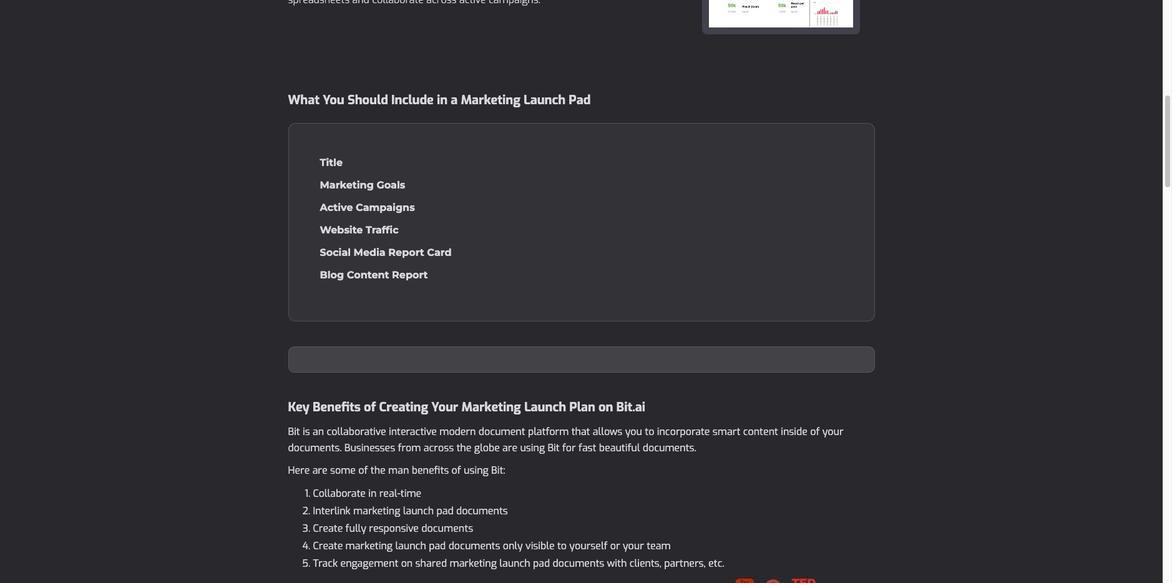 Task type: describe. For each thing, give the bounding box(es) containing it.
title
[[320, 157, 343, 169]]

the inside bit is an collaborative interactive modern document platform that allows you to incorporate smart content inside of your documents. businesses from across the globe are using bit for fast beautiful documents.
[[457, 442, 472, 455]]

globe
[[474, 442, 500, 455]]

man
[[388, 464, 409, 477]]

across
[[424, 442, 454, 455]]

content
[[347, 269, 389, 281]]

benefits
[[412, 464, 449, 477]]

a
[[451, 92, 458, 109]]

only
[[503, 540, 523, 553]]

card
[[427, 247, 452, 259]]

1 vertical spatial using
[[464, 464, 489, 477]]

1 vertical spatial marketing
[[346, 540, 393, 553]]

shared
[[415, 557, 447, 570]]

to inside bit is an collaborative interactive modern document platform that allows you to incorporate smart content inside of your documents. businesses from across the globe are using bit for fast beautiful documents.
[[645, 425, 654, 438]]

to inside collaborate in real-time interlink marketing launch pad documents create fully responsive documents create marketing launch pad documents only visible to yourself or your team track engagement on shared marketing launch pad documents with clients, partners, etc.
[[557, 540, 567, 553]]

in inside collaborate in real-time interlink marketing launch pad documents create fully responsive documents create marketing launch pad documents only visible to yourself or your team track engagement on shared marketing launch pad documents with clients, partners, etc.
[[368, 487, 377, 500]]

or
[[610, 540, 620, 553]]

benefits
[[313, 399, 361, 416]]

yourself
[[570, 540, 608, 553]]

0 vertical spatial launch
[[524, 92, 566, 109]]

inside
[[781, 425, 808, 438]]

real-
[[379, 487, 401, 500]]

of right some
[[359, 464, 368, 477]]

report for media
[[388, 247, 424, 259]]

of up the collaborative
[[364, 399, 376, 416]]

list containing collaborate in real-time
[[288, 485, 875, 573]]

bit:
[[491, 464, 505, 477]]

2 vertical spatial marketing
[[450, 557, 497, 570]]

time
[[401, 487, 422, 500]]

social media report card
[[320, 247, 452, 259]]

modern
[[440, 425, 476, 438]]

here are some of the man benefits of using bit:
[[288, 464, 505, 477]]

campaigns
[[356, 202, 415, 214]]

allows
[[593, 425, 623, 438]]

documents down yourself
[[553, 557, 604, 570]]

fast
[[579, 442, 596, 455]]

documents up shared
[[422, 522, 473, 535]]

media
[[354, 247, 386, 259]]

some
[[330, 464, 356, 477]]

what you should include in a marketing launch pad
[[288, 92, 591, 109]]

smart
[[713, 425, 741, 438]]

clients,
[[630, 557, 662, 570]]

1 horizontal spatial in
[[437, 92, 448, 109]]

2 vertical spatial pad
[[533, 557, 550, 570]]

your inside bit is an collaborative interactive modern document platform that allows you to incorporate smart content inside of your documents. businesses from across the globe are using bit for fast beautiful documents.
[[823, 425, 844, 438]]

creating
[[379, 399, 428, 416]]

here
[[288, 464, 310, 477]]

documents left only
[[449, 540, 500, 553]]

2 create from the top
[[313, 540, 343, 553]]

engagement
[[341, 557, 398, 570]]

bit is an collaborative interactive modern document platform that allows you to incorporate smart content inside of your documents. businesses from across the globe are using bit for fast beautiful documents.
[[288, 425, 844, 455]]

social
[[320, 247, 351, 259]]

responsive
[[369, 522, 419, 535]]

partners,
[[664, 557, 706, 570]]

plan
[[569, 399, 595, 416]]

1 vertical spatial launch
[[524, 399, 566, 416]]

is
[[303, 425, 310, 438]]

1 vertical spatial pad
[[429, 540, 446, 553]]

active
[[320, 202, 353, 214]]

fully
[[346, 522, 366, 535]]

pad
[[569, 92, 591, 109]]

track
[[313, 557, 338, 570]]



Task type: vqa. For each thing, say whether or not it's contained in the screenshot.
bottom 'your'
no



Task type: locate. For each thing, give the bounding box(es) containing it.
0 vertical spatial are
[[503, 442, 518, 455]]

1 vertical spatial marketing
[[320, 179, 374, 191]]

team
[[647, 540, 671, 553]]

businesses
[[344, 442, 395, 455]]

key benefits of creating your marketing launch plan on bit.ai
[[288, 399, 646, 416]]

for
[[562, 442, 576, 455]]

interactive
[[389, 425, 437, 438]]

rich media embed image
[[581, 579, 875, 583]]

are
[[503, 442, 518, 455], [313, 464, 327, 477]]

marketing up document
[[462, 399, 521, 416]]

to
[[645, 425, 654, 438], [557, 540, 567, 553]]

visible
[[526, 540, 555, 553]]

1 vertical spatial your
[[623, 540, 644, 553]]

1 horizontal spatial your
[[823, 425, 844, 438]]

should
[[348, 92, 388, 109]]

1 vertical spatial in
[[368, 487, 377, 500]]

interlink
[[313, 505, 351, 518]]

incorporate
[[657, 425, 710, 438]]

content
[[743, 425, 778, 438]]

marketing down real-
[[353, 505, 400, 518]]

document
[[479, 425, 525, 438]]

your right inside
[[823, 425, 844, 438]]

launch left pad
[[524, 92, 566, 109]]

0 vertical spatial in
[[437, 92, 448, 109]]

platform
[[528, 425, 569, 438]]

1 vertical spatial bit
[[548, 442, 560, 455]]

the left the man
[[371, 464, 386, 477]]

website traffic
[[320, 224, 399, 236]]

1 vertical spatial on
[[401, 557, 413, 570]]

bit.ai
[[617, 399, 646, 416]]

0 vertical spatial report
[[388, 247, 424, 259]]

0 horizontal spatial to
[[557, 540, 567, 553]]

0 horizontal spatial documents.
[[288, 442, 342, 455]]

0 vertical spatial using
[[520, 442, 545, 455]]

an
[[313, 425, 324, 438]]

0 vertical spatial to
[[645, 425, 654, 438]]

using
[[520, 442, 545, 455], [464, 464, 489, 477]]

1 vertical spatial are
[[313, 464, 327, 477]]

on
[[599, 399, 613, 416], [401, 557, 413, 570]]

you
[[625, 425, 642, 438]]

your inside collaborate in real-time interlink marketing launch pad documents create fully responsive documents create marketing launch pad documents only visible to yourself or your team track engagement on shared marketing launch pad documents with clients, partners, etc.
[[623, 540, 644, 553]]

0 vertical spatial marketing
[[461, 92, 520, 109]]

0 horizontal spatial your
[[623, 540, 644, 553]]

etc.
[[709, 557, 725, 570]]

in
[[437, 92, 448, 109], [368, 487, 377, 500]]

of inside bit is an collaborative interactive modern document platform that allows you to incorporate smart content inside of your documents. businesses from across the globe are using bit for fast beautiful documents.
[[810, 425, 820, 438]]

using down platform
[[520, 442, 545, 455]]

collaborative
[[327, 425, 386, 438]]

marketing right a
[[461, 92, 520, 109]]

report for content
[[392, 269, 428, 281]]

documents
[[456, 505, 508, 518], [422, 522, 473, 535], [449, 540, 500, 553], [553, 557, 604, 570]]

bit left is
[[288, 425, 300, 438]]

1 vertical spatial the
[[371, 464, 386, 477]]

marketing goals
[[320, 179, 405, 191]]

documents. down incorporate
[[643, 442, 696, 455]]

include
[[391, 92, 434, 109]]

using left bit:
[[464, 464, 489, 477]]

your
[[432, 399, 458, 416]]

to right you
[[645, 425, 654, 438]]

of
[[364, 399, 376, 416], [810, 425, 820, 438], [359, 464, 368, 477], [452, 464, 461, 477]]

marketing
[[461, 92, 520, 109], [320, 179, 374, 191], [462, 399, 521, 416]]

launch up platform
[[524, 399, 566, 416]]

0 vertical spatial on
[[599, 399, 613, 416]]

key
[[288, 399, 310, 416]]

0 horizontal spatial in
[[368, 487, 377, 500]]

website
[[320, 224, 363, 236]]

1 vertical spatial create
[[313, 540, 343, 553]]

report
[[388, 247, 424, 259], [392, 269, 428, 281]]

pad
[[437, 505, 454, 518], [429, 540, 446, 553], [533, 557, 550, 570]]

goals
[[377, 179, 405, 191]]

1 horizontal spatial using
[[520, 442, 545, 455]]

using inside bit is an collaborative interactive modern document platform that allows you to incorporate smart content inside of your documents. businesses from across the globe are using bit for fast beautiful documents.
[[520, 442, 545, 455]]

0 vertical spatial create
[[313, 522, 343, 535]]

0 vertical spatial your
[[823, 425, 844, 438]]

beautiful
[[599, 442, 640, 455]]

on inside collaborate in real-time interlink marketing launch pad documents create fully responsive documents create marketing launch pad documents only visible to yourself or your team track engagement on shared marketing launch pad documents with clients, partners, etc.
[[401, 557, 413, 570]]

1 vertical spatial launch
[[395, 540, 426, 553]]

0 horizontal spatial bit
[[288, 425, 300, 438]]

marketing up engagement on the bottom of page
[[346, 540, 393, 553]]

you
[[323, 92, 344, 109]]

launch down only
[[500, 557, 530, 570]]

are down document
[[503, 442, 518, 455]]

marketing up active on the left of the page
[[320, 179, 374, 191]]

collaborate in real-time interlink marketing launch pad documents create fully responsive documents create marketing launch pad documents only visible to yourself or your team track engagement on shared marketing launch pad documents with clients, partners, etc.
[[313, 487, 725, 570]]

your
[[823, 425, 844, 438], [623, 540, 644, 553]]

what
[[288, 92, 320, 109]]

0 vertical spatial pad
[[437, 505, 454, 518]]

0 horizontal spatial using
[[464, 464, 489, 477]]

0 horizontal spatial on
[[401, 557, 413, 570]]

blog content report
[[320, 269, 428, 281]]

collaborate
[[313, 487, 366, 500]]

1 vertical spatial report
[[392, 269, 428, 281]]

pad down visible
[[533, 557, 550, 570]]

1 horizontal spatial bit
[[548, 442, 560, 455]]

marketing
[[353, 505, 400, 518], [346, 540, 393, 553], [450, 557, 497, 570]]

pad up shared
[[429, 540, 446, 553]]

1 horizontal spatial documents.
[[643, 442, 696, 455]]

report down social media report card
[[392, 269, 428, 281]]

of right inside
[[810, 425, 820, 438]]

1 vertical spatial to
[[557, 540, 567, 553]]

bit
[[288, 425, 300, 438], [548, 442, 560, 455]]

active campaigns
[[320, 202, 415, 214]]

the down modern
[[457, 442, 472, 455]]

1 documents. from the left
[[288, 442, 342, 455]]

2 vertical spatial launch
[[500, 557, 530, 570]]

0 horizontal spatial the
[[371, 464, 386, 477]]

0 vertical spatial bit
[[288, 425, 300, 438]]

0 horizontal spatial are
[[313, 464, 327, 477]]

0 vertical spatial the
[[457, 442, 472, 455]]

in left real-
[[368, 487, 377, 500]]

documents.
[[288, 442, 342, 455], [643, 442, 696, 455]]

create down interlink at the left bottom
[[313, 522, 343, 535]]

marketing right shared
[[450, 557, 497, 570]]

list
[[288, 485, 875, 573]]

of right benefits
[[452, 464, 461, 477]]

launch down responsive
[[395, 540, 426, 553]]

the
[[457, 442, 472, 455], [371, 464, 386, 477]]

1 horizontal spatial on
[[599, 399, 613, 416]]

are right here
[[313, 464, 327, 477]]

blog
[[320, 269, 344, 281]]

launch down time
[[403, 505, 434, 518]]

on right plan
[[599, 399, 613, 416]]

traffic
[[366, 224, 399, 236]]

your right or
[[623, 540, 644, 553]]

on left shared
[[401, 557, 413, 570]]

1 horizontal spatial the
[[457, 442, 472, 455]]

documents. down an
[[288, 442, 342, 455]]

1 horizontal spatial to
[[645, 425, 654, 438]]

2 vertical spatial marketing
[[462, 399, 521, 416]]

launch
[[524, 92, 566, 109], [524, 399, 566, 416]]

bit left for at the bottom
[[548, 442, 560, 455]]

1 create from the top
[[313, 522, 343, 535]]

pad down benefits
[[437, 505, 454, 518]]

0 vertical spatial marketing
[[353, 505, 400, 518]]

create
[[313, 522, 343, 535], [313, 540, 343, 553]]

are inside bit is an collaborative interactive modern document platform that allows you to incorporate smart content inside of your documents. businesses from across the globe are using bit for fast beautiful documents.
[[503, 442, 518, 455]]

launch
[[403, 505, 434, 518], [395, 540, 426, 553], [500, 557, 530, 570]]

in left a
[[437, 92, 448, 109]]

that
[[572, 425, 590, 438]]

create up track
[[313, 540, 343, 553]]

with
[[607, 557, 627, 570]]

from
[[398, 442, 421, 455]]

0 vertical spatial launch
[[403, 505, 434, 518]]

to right visible
[[557, 540, 567, 553]]

report down traffic
[[388, 247, 424, 259]]

1 horizontal spatial are
[[503, 442, 518, 455]]

2 documents. from the left
[[643, 442, 696, 455]]

documents down bit:
[[456, 505, 508, 518]]



